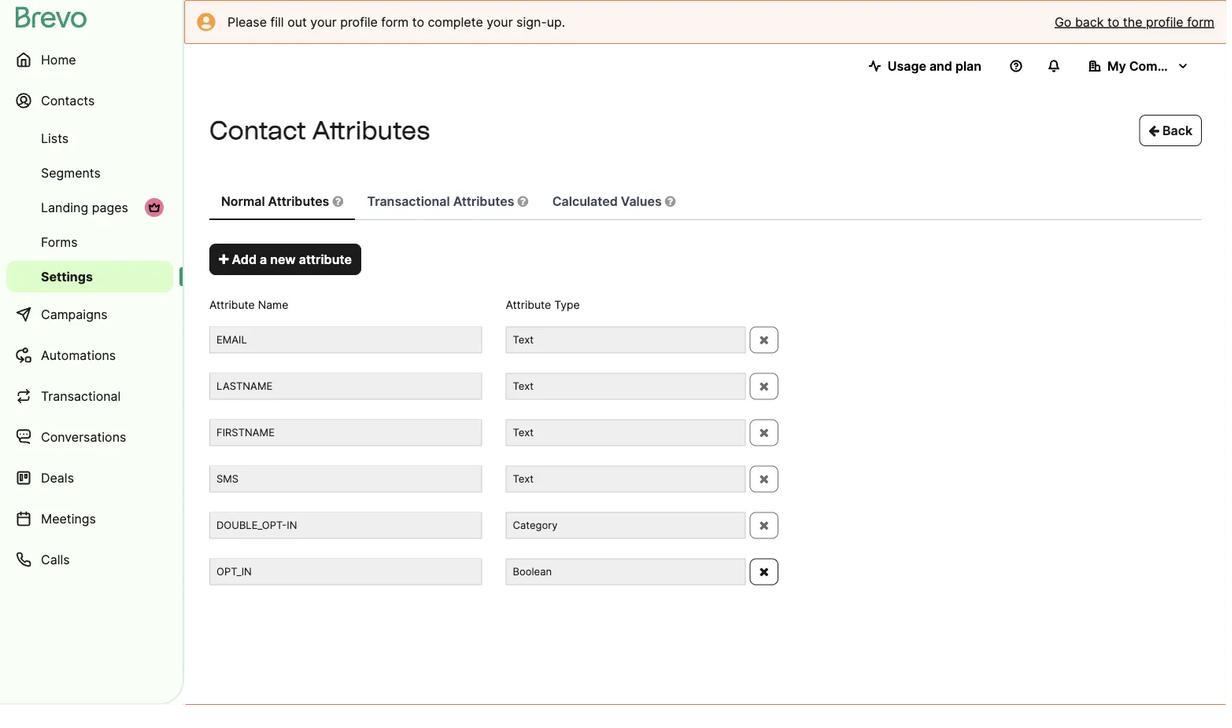 Task type: describe. For each thing, give the bounding box(es) containing it.
times image
[[759, 520, 769, 532]]

transactional for transactional attributes
[[367, 194, 450, 209]]

attribute type
[[506, 298, 580, 312]]

calls link
[[6, 541, 173, 579]]

profile for your
[[340, 14, 378, 30]]

transactional for transactional
[[41, 389, 121, 404]]

4 times image from the top
[[759, 473, 769, 486]]

forms link
[[6, 227, 173, 258]]

settings
[[41, 269, 93, 285]]

home
[[41, 52, 76, 67]]

contacts link
[[6, 82, 173, 120]]

lists
[[41, 131, 69, 146]]

please
[[227, 14, 267, 30]]

3 times image from the top
[[759, 427, 769, 439]]

campaigns link
[[6, 296, 173, 334]]

attribute name
[[209, 298, 288, 312]]

sign-
[[516, 14, 547, 30]]

2 times image from the top
[[759, 380, 769, 393]]

meetings
[[41, 512, 96, 527]]

automations link
[[6, 337, 173, 375]]

go back to the profile form link
[[1055, 13, 1214, 31]]

automations
[[41, 348, 116, 363]]

attributes for contact attributes
[[312, 115, 430, 146]]

add a new attribute link
[[209, 244, 361, 275]]

back link
[[1139, 115, 1202, 146]]

my company
[[1107, 58, 1187, 74]]

transactional attributes
[[367, 194, 517, 209]]

attribute
[[299, 252, 352, 267]]

pages
[[92, 200, 128, 215]]

back
[[1075, 14, 1104, 30]]

please fill out your profile form to complete your sign-up.
[[227, 14, 565, 30]]

question circle image for calculated values
[[665, 195, 676, 208]]

calls
[[41, 553, 70, 568]]

my company button
[[1076, 50, 1202, 82]]

company
[[1129, 58, 1187, 74]]

a
[[260, 252, 267, 267]]

calculated
[[552, 194, 618, 209]]

question circle image for normal attributes
[[332, 195, 343, 208]]

deals link
[[6, 460, 173, 497]]

transactional attributes link
[[355, 184, 540, 220]]

landing pages link
[[6, 192, 173, 224]]

5 times image from the top
[[759, 566, 769, 579]]

contact
[[209, 115, 306, 146]]

plus image
[[219, 253, 229, 266]]

name
[[258, 298, 288, 312]]

complete
[[428, 14, 483, 30]]

out
[[287, 14, 307, 30]]

1 your from the left
[[310, 14, 337, 30]]

go
[[1055, 14, 1072, 30]]

back
[[1159, 123, 1192, 138]]

usage
[[888, 58, 926, 74]]

lists link
[[6, 123, 173, 154]]



Task type: vqa. For each thing, say whether or not it's contained in the screenshot.
Templates
no



Task type: locate. For each thing, give the bounding box(es) containing it.
plan
[[955, 58, 981, 74]]

segments
[[41, 165, 101, 181]]

landing pages
[[41, 200, 128, 215]]

0 horizontal spatial form
[[381, 14, 409, 30]]

question circle image inside transactional attributes link
[[517, 195, 528, 208]]

0 horizontal spatial question circle image
[[332, 195, 343, 208]]

conversations
[[41, 430, 126, 445]]

0 horizontal spatial transactional
[[41, 389, 121, 404]]

calculated values
[[552, 194, 665, 209]]

transactional inside transactional attributes link
[[367, 194, 450, 209]]

to
[[412, 14, 424, 30], [1107, 14, 1119, 30]]

to left complete
[[412, 14, 424, 30]]

form up company on the top right of the page
[[1187, 14, 1214, 30]]

and
[[929, 58, 952, 74]]

0 horizontal spatial profile
[[340, 14, 378, 30]]

1 attribute from the left
[[209, 298, 255, 312]]

question circle image
[[332, 195, 343, 208], [517, 195, 528, 208], [665, 195, 676, 208]]

question circle image for transactional attributes
[[517, 195, 528, 208]]

1 form from the left
[[381, 14, 409, 30]]

attributes
[[312, 115, 430, 146], [268, 194, 329, 209], [453, 194, 514, 209]]

segments link
[[6, 157, 173, 189]]

attribute left the name
[[209, 298, 255, 312]]

home link
[[6, 41, 173, 79]]

question circle image up attribute
[[332, 195, 343, 208]]

2 horizontal spatial question circle image
[[665, 195, 676, 208]]

1 vertical spatial transactional
[[41, 389, 121, 404]]

deals
[[41, 471, 74, 486]]

profile
[[340, 14, 378, 30], [1146, 14, 1183, 30]]

1 horizontal spatial form
[[1187, 14, 1214, 30]]

calculated values link
[[540, 184, 687, 220]]

1 horizontal spatial transactional
[[367, 194, 450, 209]]

arrow left image
[[1149, 124, 1159, 137]]

1 horizontal spatial your
[[487, 14, 513, 30]]

attribute
[[209, 298, 255, 312], [506, 298, 551, 312]]

attribute for attribute name
[[209, 298, 255, 312]]

1 horizontal spatial attribute
[[506, 298, 551, 312]]

None text field
[[209, 420, 482, 447], [209, 466, 482, 493], [506, 559, 746, 586], [209, 420, 482, 447], [209, 466, 482, 493], [506, 559, 746, 586]]

usage and plan button
[[856, 50, 994, 82]]

0 horizontal spatial your
[[310, 14, 337, 30]]

to left the
[[1107, 14, 1119, 30]]

form
[[381, 14, 409, 30], [1187, 14, 1214, 30]]

go back to the profile form
[[1055, 14, 1214, 30]]

new
[[270, 252, 296, 267]]

1 horizontal spatial question circle image
[[517, 195, 528, 208]]

question circle image left calculated
[[517, 195, 528, 208]]

your left sign-
[[487, 14, 513, 30]]

type
[[554, 298, 580, 312]]

1 horizontal spatial profile
[[1146, 14, 1183, 30]]

my
[[1107, 58, 1126, 74]]

0 vertical spatial transactional
[[367, 194, 450, 209]]

landing
[[41, 200, 88, 215]]

2 to from the left
[[1107, 14, 1119, 30]]

forms
[[41, 235, 78, 250]]

2 profile from the left
[[1146, 14, 1183, 30]]

values
[[621, 194, 662, 209]]

profile right the
[[1146, 14, 1183, 30]]

profile right out
[[340, 14, 378, 30]]

form for your
[[381, 14, 409, 30]]

2 form from the left
[[1187, 14, 1214, 30]]

usage and plan
[[888, 58, 981, 74]]

1 question circle image from the left
[[332, 195, 343, 208]]

add
[[232, 252, 257, 267]]

0 horizontal spatial to
[[412, 14, 424, 30]]

attributes for normal attributes
[[268, 194, 329, 209]]

attribute for attribute type
[[506, 298, 551, 312]]

settings link
[[6, 261, 173, 293]]

fill
[[270, 14, 284, 30]]

question circle image right values
[[665, 195, 676, 208]]

1 times image from the top
[[759, 334, 769, 347]]

your right out
[[310, 14, 337, 30]]

0 horizontal spatial attribute
[[209, 298, 255, 312]]

normal
[[221, 194, 265, 209]]

conversations link
[[6, 419, 173, 456]]

attributes for transactional attributes
[[453, 194, 514, 209]]

question circle image inside the calculated values 'link'
[[665, 195, 676, 208]]

times image
[[759, 334, 769, 347], [759, 380, 769, 393], [759, 427, 769, 439], [759, 473, 769, 486], [759, 566, 769, 579]]

up.
[[547, 14, 565, 30]]

question circle image inside normal attributes link
[[332, 195, 343, 208]]

contact attributes
[[209, 115, 430, 146]]

1 profile from the left
[[340, 14, 378, 30]]

2 your from the left
[[487, 14, 513, 30]]

campaigns
[[41, 307, 108, 322]]

contacts
[[41, 93, 95, 108]]

1 horizontal spatial to
[[1107, 14, 1119, 30]]

add a new attribute
[[229, 252, 352, 267]]

the
[[1123, 14, 1142, 30]]

1 to from the left
[[412, 14, 424, 30]]

2 question circle image from the left
[[517, 195, 528, 208]]

your
[[310, 14, 337, 30], [487, 14, 513, 30]]

form left complete
[[381, 14, 409, 30]]

2 attribute from the left
[[506, 298, 551, 312]]

meetings link
[[6, 501, 173, 538]]

profile for the
[[1146, 14, 1183, 30]]

left___rvooi image
[[148, 201, 161, 214]]

transactional inside transactional link
[[41, 389, 121, 404]]

normal attributes
[[221, 194, 332, 209]]

transactional
[[367, 194, 450, 209], [41, 389, 121, 404]]

form for the
[[1187, 14, 1214, 30]]

3 question circle image from the left
[[665, 195, 676, 208]]

normal attributes link
[[209, 184, 355, 220]]

None text field
[[209, 327, 482, 354], [506, 327, 746, 354], [209, 373, 482, 400], [506, 373, 746, 400], [506, 420, 746, 447], [506, 466, 746, 493], [209, 513, 482, 539], [506, 513, 746, 539], [209, 559, 482, 586], [209, 327, 482, 354], [506, 327, 746, 354], [209, 373, 482, 400], [506, 373, 746, 400], [506, 420, 746, 447], [506, 466, 746, 493], [209, 513, 482, 539], [506, 513, 746, 539], [209, 559, 482, 586]]

transactional link
[[6, 378, 173, 416]]

attribute left type
[[506, 298, 551, 312]]



